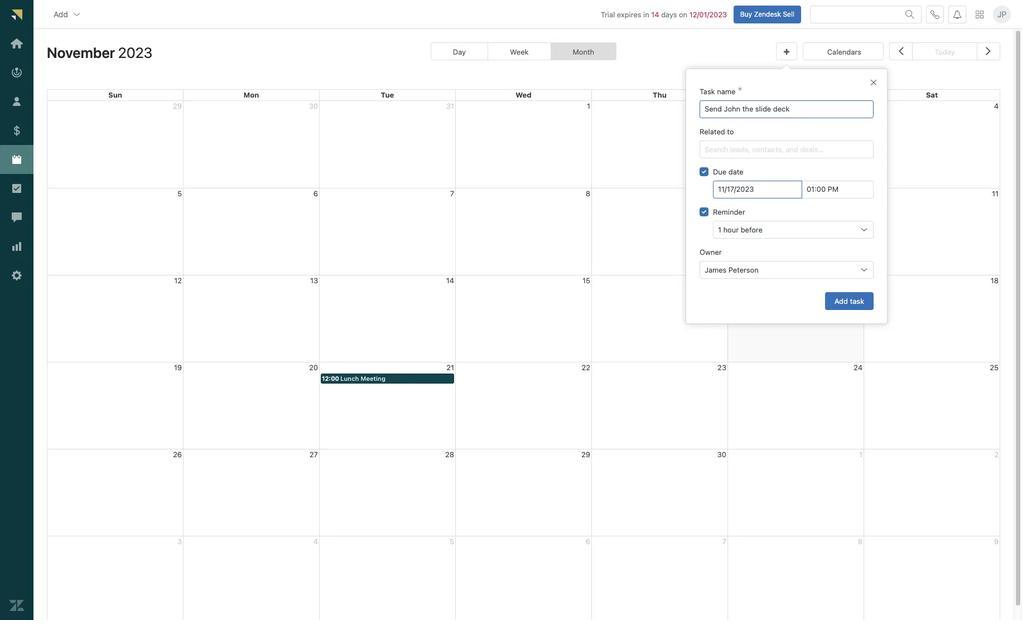 Task type: vqa. For each thing, say whether or not it's contained in the screenshot.
bottommost the Soobin
no



Task type: describe. For each thing, give the bounding box(es) containing it.
17
[[856, 276, 863, 285]]

lunch
[[341, 375, 359, 383]]

21
[[447, 363, 454, 372]]

wed
[[516, 91, 532, 99]]

add for add task
[[835, 297, 849, 306]]

6
[[314, 189, 318, 198]]

26
[[173, 450, 182, 459]]

1 for 1 hour before
[[719, 226, 722, 235]]

calls image
[[931, 10, 940, 19]]

angle left image
[[899, 44, 904, 58]]

12
[[174, 276, 182, 285]]

9
[[722, 189, 727, 198]]

Search leads, contacts, and deals… field
[[705, 141, 869, 158]]

16
[[719, 276, 727, 285]]

to
[[728, 127, 734, 136]]

5
[[178, 189, 182, 198]]

zendesk image
[[9, 599, 24, 614]]

20
[[309, 363, 318, 372]]

zendesk
[[755, 10, 782, 18]]

tue
[[381, 91, 394, 99]]

cancel image
[[870, 78, 879, 87]]

before
[[741, 226, 763, 235]]

in
[[644, 10, 650, 19]]

27
[[310, 450, 318, 459]]

due
[[714, 168, 727, 176]]

contacts,
[[753, 145, 784, 154]]

zendesk products image
[[977, 10, 984, 18]]

name
[[718, 87, 736, 96]]

calendars
[[828, 48, 862, 56]]

november 2023
[[47, 44, 153, 61]]

plus image
[[785, 49, 790, 56]]

29
[[582, 450, 591, 459]]

date
[[729, 168, 744, 176]]

1 hour before button
[[714, 221, 874, 239]]

add for add
[[54, 9, 68, 19]]

leads,
[[731, 145, 751, 154]]

HH:MM field
[[807, 181, 869, 198]]

meeting
[[361, 375, 386, 383]]

jp button
[[994, 5, 1012, 23]]

on
[[680, 10, 688, 19]]

12/01/2023
[[690, 10, 728, 19]]

angle right image
[[987, 44, 992, 58]]

1 hour before
[[719, 226, 763, 235]]

november
[[47, 44, 115, 61]]

sell
[[784, 10, 795, 18]]

james
[[705, 266, 727, 275]]

day
[[453, 48, 466, 56]]

1 vertical spatial 14
[[447, 276, 454, 285]]

deals…
[[801, 145, 825, 154]]

jp
[[998, 9, 1007, 19]]

Task name field
[[705, 101, 869, 118]]

18
[[992, 276, 999, 285]]

task
[[851, 297, 865, 306]]

asterisk image
[[738, 87, 743, 96]]

MM/DD/YYYY field
[[719, 181, 798, 198]]

week
[[510, 48, 529, 56]]



Task type: locate. For each thing, give the bounding box(es) containing it.
search
[[705, 145, 729, 154]]

add task button
[[826, 293, 874, 310]]

11
[[993, 189, 999, 198]]

24
[[854, 363, 863, 372]]

7
[[450, 189, 454, 198]]

reminder
[[714, 208, 746, 217]]

0 horizontal spatial 14
[[447, 276, 454, 285]]

4
[[995, 101, 999, 110]]

0 vertical spatial add
[[54, 9, 68, 19]]

james peterson
[[705, 266, 759, 275]]

buy
[[741, 10, 753, 18]]

expires
[[617, 10, 642, 19]]

30
[[718, 450, 727, 459]]

3
[[859, 101, 863, 110]]

add left chevron down icon
[[54, 9, 68, 19]]

mon
[[244, 91, 259, 99]]

13
[[310, 276, 318, 285]]

fri
[[792, 91, 801, 99]]

peterson
[[729, 266, 759, 275]]

sun
[[108, 91, 122, 99]]

search leads, contacts, and deals…
[[705, 145, 825, 154]]

add button
[[45, 3, 90, 25]]

chevron down image
[[72, 10, 81, 19]]

22
[[582, 363, 591, 372]]

1
[[587, 101, 591, 110], [719, 226, 722, 235]]

0 horizontal spatial add
[[54, 9, 68, 19]]

owner
[[700, 248, 722, 257]]

thu
[[653, 91, 667, 99]]

0 horizontal spatial 1
[[587, 101, 591, 110]]

search image
[[906, 10, 915, 19]]

today
[[935, 48, 956, 56]]

23
[[718, 363, 727, 372]]

add task
[[835, 297, 865, 306]]

14
[[652, 10, 660, 19], [447, 276, 454, 285]]

1 for 1
[[587, 101, 591, 110]]

15
[[583, 276, 591, 285]]

hour
[[724, 226, 739, 235]]

28
[[446, 450, 454, 459]]

bell image
[[954, 10, 963, 19]]

due date
[[714, 168, 744, 176]]

related to
[[700, 127, 734, 136]]

trial
[[601, 10, 615, 19]]

related
[[700, 127, 726, 136]]

1 horizontal spatial add
[[835, 297, 849, 306]]

trial expires in 14 days on 12/01/2023
[[601, 10, 728, 19]]

buy zendesk sell
[[741, 10, 795, 18]]

19
[[174, 363, 182, 372]]

25
[[991, 363, 999, 372]]

days
[[662, 10, 678, 19]]

0 vertical spatial 14
[[652, 10, 660, 19]]

1 vertical spatial 1
[[719, 226, 722, 235]]

2
[[723, 101, 727, 110]]

10
[[855, 189, 863, 198]]

add left task at the top right of page
[[835, 297, 849, 306]]

sat
[[927, 91, 939, 99]]

1 horizontal spatial 14
[[652, 10, 660, 19]]

buy zendesk sell button
[[734, 5, 802, 23]]

james peterson button
[[700, 261, 874, 279]]

0 vertical spatial 1
[[587, 101, 591, 110]]

8
[[586, 189, 591, 198]]

1 vertical spatial add
[[835, 297, 849, 306]]

12:00 lunch meeting
[[322, 375, 386, 383]]

add
[[54, 9, 68, 19], [835, 297, 849, 306]]

1 inside button
[[719, 226, 722, 235]]

12:00
[[322, 375, 339, 383]]

task
[[700, 87, 716, 96]]

task name
[[700, 87, 736, 96]]

2023
[[118, 44, 153, 61]]

1 horizontal spatial 1
[[719, 226, 722, 235]]

and
[[786, 145, 799, 154]]



